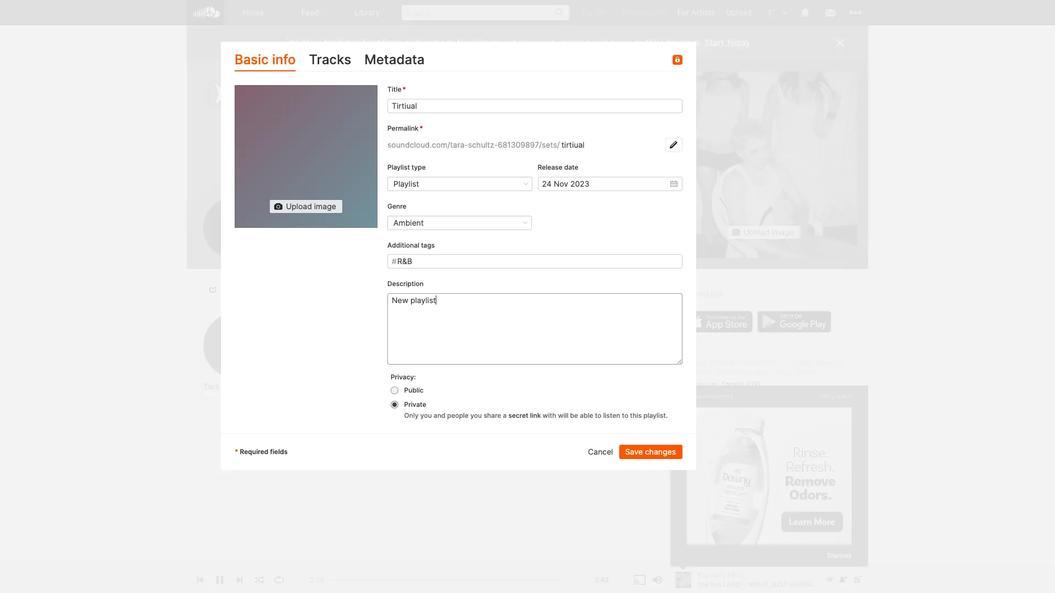 Task type: describe. For each thing, give the bounding box(es) containing it.
private
[[404, 401, 427, 409]]

will
[[558, 412, 569, 420]]

secret link link
[[509, 412, 541, 420]]

library link
[[339, 0, 396, 25]]

artist
[[717, 368, 734, 377]]

legal
[[687, 359, 704, 367]]

r&b
[[398, 257, 412, 266]]

for
[[678, 8, 689, 17]]

privacy:
[[391, 373, 416, 382]]

upload image for the left upload image button
[[286, 202, 336, 211]]

the
[[387, 369, 401, 379]]

tags
[[421, 241, 435, 249]]

fields
[[270, 448, 288, 456]]

description
[[388, 280, 424, 288]]

to right subscribe at the top of the page
[[447, 37, 455, 48]]

1
[[228, 207, 239, 228]]

try for try go+
[[581, 8, 593, 17]]

artists
[[691, 8, 715, 17]]

up
[[623, 37, 633, 48]]

required
[[240, 448, 269, 456]]

permalink
[[388, 124, 419, 133]]

library
[[355, 8, 380, 17]]

to right up
[[635, 37, 643, 48]]

fans.
[[382, 37, 404, 48]]

kid
[[403, 369, 415, 379]]

100+
[[645, 37, 665, 48]]

soundcloud.com/tara-schultz-681309897/sets/
[[388, 140, 560, 150]]

start today link
[[705, 37, 751, 48]]

*
[[235, 448, 238, 456]]

Description text field
[[388, 294, 683, 365]]

delete playlist button
[[433, 283, 508, 297]]

Search search field
[[402, 5, 570, 20]]

basic info link
[[235, 49, 296, 72]]

0 horizontal spatial schultz
[[222, 382, 249, 391]]

cookie for policy
[[742, 359, 764, 367]]

cancel
[[588, 448, 613, 457]]

next inside 'try next pro' link
[[635, 8, 652, 17]]

tracks
[[309, 52, 351, 68]]

try go+ link
[[575, 0, 616, 25]]

start
[[705, 37, 724, 48]]

try for try next pro
[[621, 8, 633, 17]]

metadata link
[[365, 49, 425, 72]]

your
[[519, 37, 536, 48]]

try next pro
[[621, 8, 667, 17]]

genre
[[388, 202, 407, 210]]

metadata
[[365, 52, 425, 68]]

policy
[[765, 359, 784, 367]]

1 horizontal spatial tara schultz's avatar element
[[763, 5, 777, 20]]

try next pro link
[[616, 0, 672, 25]]

language:
[[687, 380, 720, 389]]

2 you from the left
[[471, 412, 482, 420]]

public
[[404, 387, 424, 395]]

listeners.
[[667, 37, 702, 48]]

save
[[626, 448, 643, 457]]

0 vertical spatial pro
[[654, 8, 667, 17]]

cookie policy link
[[742, 359, 784, 367]]

listen
[[604, 412, 621, 420]]

Title text field
[[388, 99, 683, 113]]

only
[[404, 412, 419, 420]]

0 horizontal spatial tara schultz's avatar element
[[203, 313, 269, 379]]

blog link
[[776, 368, 790, 377]]

privacy link
[[711, 359, 735, 367]]

next
[[538, 37, 555, 48]]

upload inside upload 'link'
[[726, 8, 752, 17]]

cookie manager imprint
[[687, 359, 843, 377]]

playlist for playlist type
[[388, 163, 410, 172]]

upload for the left upload image button
[[286, 202, 312, 211]]

tirtiual element for the left upload image button
[[235, 85, 378, 228]]

artist resources
[[717, 368, 769, 377]]

imprint
[[687, 368, 710, 377]]

playlist type
[[388, 163, 426, 172]]

1 vertical spatial pro
[[478, 37, 491, 48]]

feed
[[301, 8, 319, 17]]

release
[[538, 163, 563, 172]]

the kid laroi - what just happened link
[[387, 369, 535, 379]]

manager
[[815, 359, 843, 367]]

people
[[447, 412, 469, 420]]

delete
[[450, 285, 473, 294]]

tirtiual tara schultz
[[243, 79, 295, 112]]

schultz inside tirtiual tara schultz
[[264, 101, 295, 112]]

1 you from the left
[[421, 412, 432, 420]]

additional
[[388, 241, 419, 249]]

0 horizontal spatial upload image button
[[270, 200, 343, 214]]

-
[[442, 369, 445, 379]]

to left this
[[622, 412, 629, 420]]

artist resources link
[[717, 368, 769, 377]]

mobile
[[700, 289, 724, 299]]

legal link
[[687, 359, 704, 367]]

available:
[[323, 37, 360, 48]]

upload for upload image button to the right
[[744, 228, 770, 237]]

go
[[687, 289, 698, 299]]

heard
[[586, 37, 609, 48]]

go+
[[595, 8, 610, 17]]

to right the able
[[595, 412, 602, 420]]



Task type: vqa. For each thing, say whether or not it's contained in the screenshot.
'My'
no



Task type: locate. For each thing, give the bounding box(es) containing it.
cookie policy
[[742, 359, 784, 367]]

cookie up "charts"
[[791, 359, 813, 367]]

next
[[635, 8, 652, 17], [457, 37, 476, 48]]

tara schultz
[[203, 382, 249, 391]]

0 horizontal spatial pro
[[478, 37, 491, 48]]

0 horizontal spatial try
[[581, 8, 593, 17]]

resources
[[736, 368, 769, 377]]

now available: first fans. subscribe to next pro to get your next upload heard by up to 100+ listeners. start today
[[303, 37, 751, 48]]

laroi
[[417, 369, 440, 379]]

date
[[565, 163, 579, 172]]

schultz-
[[468, 140, 498, 150]]

playlist left the type in the left of the page
[[388, 163, 410, 172]]

None search field
[[396, 0, 575, 25]]

0 vertical spatial tara schultz's avatar element
[[763, 5, 777, 20]]

Permalink text field
[[560, 138, 666, 152]]

able
[[580, 412, 594, 420]]

you
[[421, 412, 432, 420], [471, 412, 482, 420]]

0 vertical spatial image
[[314, 202, 336, 211]]

1 vertical spatial tara schultz link
[[203, 382, 249, 392]]

first
[[363, 37, 380, 48]]

cancel button
[[583, 445, 619, 460]]

image for upload image button to the right
[[772, 228, 794, 237]]

1 horizontal spatial tara
[[243, 101, 261, 112]]

1 vertical spatial tara schultz's avatar element
[[203, 313, 269, 379]]

1 vertical spatial tara
[[203, 382, 219, 391]]

just
[[472, 369, 492, 379]]

cookie for manager
[[791, 359, 813, 367]]

english
[[722, 380, 745, 389]]

0 vertical spatial playlist
[[388, 163, 410, 172]]

2 try from the left
[[621, 8, 633, 17]]

the kid laroi - what just happened
[[387, 369, 535, 379]]

save changes button
[[619, 445, 683, 460]]

track
[[223, 229, 245, 237]]

imprint link
[[687, 368, 710, 377]]

pro left the for at the top right
[[654, 8, 667, 17]]

1 horizontal spatial you
[[471, 412, 482, 420]]

charts link
[[797, 368, 818, 377]]

1 track
[[223, 207, 245, 237]]

try left go+
[[581, 8, 593, 17]]

for artists link
[[672, 0, 721, 25]]

private only you and people you share a secret link with will be able to listen to this playlist.
[[404, 401, 668, 420]]

tara schultz's avatar element
[[763, 5, 777, 20], [203, 313, 269, 379]]

0 horizontal spatial next
[[457, 37, 476, 48]]

a
[[503, 412, 507, 420]]

with
[[543, 412, 557, 420]]

playlist for playlist
[[394, 179, 419, 188]]

get
[[504, 37, 517, 48]]

try right go+
[[621, 8, 633, 17]]

0 vertical spatial tara
[[243, 101, 261, 112]]

save changes
[[626, 448, 676, 457]]

secret
[[509, 412, 529, 420]]

0 vertical spatial next
[[635, 8, 652, 17]]

0 horizontal spatial image
[[314, 202, 336, 211]]

0 horizontal spatial upload image
[[286, 202, 336, 211]]

tara schultz's avatar element right upload 'link'
[[763, 5, 777, 20]]

1 horizontal spatial image
[[772, 228, 794, 237]]

1 vertical spatial image
[[772, 228, 794, 237]]

schultz
[[264, 101, 295, 112], [222, 382, 249, 391]]

privacy
[[711, 359, 735, 367]]

2 vertical spatial upload
[[744, 228, 770, 237]]

0 vertical spatial upload
[[726, 8, 752, 17]]

1 horizontal spatial pro
[[654, 8, 667, 17]]

upload image
[[286, 202, 336, 211], [744, 228, 794, 237]]

feed link
[[282, 0, 339, 25]]

upload
[[558, 37, 584, 48]]

next up "100+"
[[635, 8, 652, 17]]

0 horizontal spatial tirtiual element
[[235, 85, 378, 228]]

1 horizontal spatial upload image button
[[728, 225, 801, 240]]

1 vertical spatial upload
[[286, 202, 312, 211]]

tara schultz link
[[243, 101, 295, 112], [203, 382, 249, 392]]

basic info
[[235, 52, 296, 68]]

0 horizontal spatial tara
[[203, 382, 219, 391]]

happened
[[494, 369, 535, 379]]

1 try from the left
[[581, 8, 593, 17]]

to
[[447, 37, 455, 48], [493, 37, 501, 48], [635, 37, 643, 48], [595, 412, 602, 420], [622, 412, 629, 420]]

tara inside tirtiual tara schultz
[[243, 101, 261, 112]]

1 horizontal spatial upload image
[[744, 228, 794, 237]]

tara
[[243, 101, 261, 112], [203, 382, 219, 391]]

tirtiual
[[243, 79, 286, 95]]

charts
[[797, 368, 818, 377]]

1 horizontal spatial try
[[621, 8, 633, 17]]

playlist inside popup button
[[394, 179, 419, 188]]

playlist button
[[388, 177, 533, 191]]

2 cookie from the left
[[791, 359, 813, 367]]

1 horizontal spatial tirtiual element
[[671, 71, 858, 258]]

go mobile
[[687, 289, 724, 299]]

1 vertical spatial playlist
[[394, 179, 419, 188]]

tirtiual element
[[671, 71, 858, 258], [235, 85, 378, 228]]

link
[[530, 412, 541, 420]]

1 vertical spatial next
[[457, 37, 476, 48]]

now
[[303, 37, 321, 48]]

additional tags
[[388, 241, 435, 249]]

what
[[448, 369, 470, 379]]

image
[[314, 202, 336, 211], [772, 228, 794, 237]]

ambient button
[[388, 216, 532, 230]]

info
[[272, 52, 296, 68]]

to left get
[[493, 37, 501, 48]]

tara schultz's avatar element up "tara schultz"
[[203, 313, 269, 379]]

Release date text field
[[538, 177, 683, 191]]

0 horizontal spatial cookie
[[742, 359, 764, 367]]

next down search search box
[[457, 37, 476, 48]]

cookie up resources
[[742, 359, 764, 367]]

0 vertical spatial upload image button
[[270, 200, 343, 214]]

for artists
[[678, 8, 715, 17]]

tracks link
[[309, 49, 351, 72]]

cookie inside cookie manager imprint
[[791, 359, 813, 367]]

basic
[[235, 52, 269, 68]]

tirtiual element for upload image button to the right
[[671, 71, 858, 258]]

share
[[484, 412, 501, 420]]

subscribe
[[406, 37, 445, 48]]

0 vertical spatial upload image
[[286, 202, 336, 211]]

you left the share at the left of the page
[[471, 412, 482, 420]]

1 horizontal spatial schultz
[[264, 101, 295, 112]]

playlist down the 'playlist type'
[[394, 179, 419, 188]]

the kid laroi - what just happened element
[[286, 366, 302, 383]]

1 vertical spatial upload image button
[[728, 225, 801, 240]]

* required fields
[[235, 448, 288, 456]]

share button
[[204, 283, 248, 297]]

and
[[434, 412, 446, 420]]

1 cookie from the left
[[742, 359, 764, 367]]

you left and
[[421, 412, 432, 420]]

1 vertical spatial schultz
[[222, 382, 249, 391]]

pro left get
[[478, 37, 491, 48]]

try
[[581, 8, 593, 17], [621, 8, 633, 17]]

image for the left upload image button
[[314, 202, 336, 211]]

playlist.
[[644, 412, 668, 420]]

home
[[242, 8, 264, 17]]

0 horizontal spatial you
[[421, 412, 432, 420]]

this
[[630, 412, 642, 420]]

1 horizontal spatial next
[[635, 8, 652, 17]]

playlist
[[476, 285, 501, 294]]

home link
[[225, 0, 282, 25]]

today
[[727, 37, 751, 48]]

1 vertical spatial upload image
[[744, 228, 794, 237]]

delete playlist
[[450, 285, 501, 294]]

upload
[[726, 8, 752, 17], [286, 202, 312, 211], [744, 228, 770, 237]]

0 vertical spatial schultz
[[264, 101, 295, 112]]

playlist
[[388, 163, 410, 172], [394, 179, 419, 188]]

0 vertical spatial tara schultz link
[[243, 101, 295, 112]]

upload image for upload image button to the right
[[744, 228, 794, 237]]

try go+
[[581, 8, 610, 17]]

1 horizontal spatial cookie
[[791, 359, 813, 367]]



